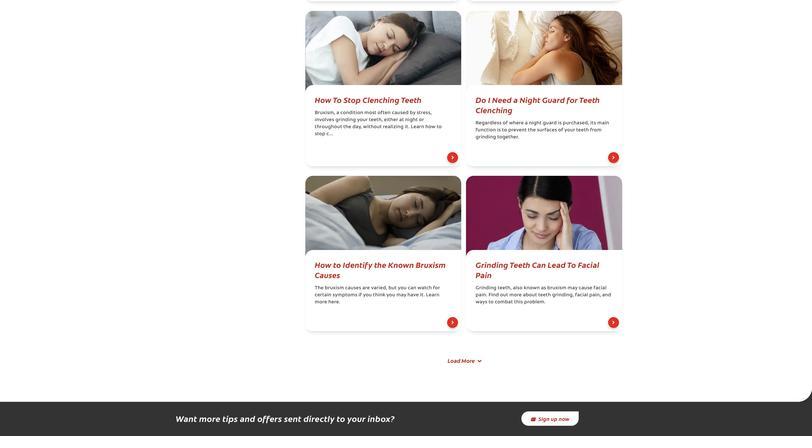 Task type: vqa. For each thing, say whether or not it's contained in the screenshot.
"realizing"
yes



Task type: locate. For each thing, give the bounding box(es) containing it.
is
[[558, 121, 562, 126], [497, 128, 501, 133]]

1 vertical spatial learn
[[426, 293, 440, 298]]

and right tips
[[240, 414, 256, 425]]

your
[[357, 118, 368, 123], [565, 128, 575, 133], [348, 414, 366, 425]]

1 horizontal spatial it.
[[420, 293, 425, 298]]

facial down cause
[[576, 293, 589, 298]]

watch
[[418, 286, 432, 291]]

teeth, up out
[[498, 286, 512, 291]]

more left tips
[[199, 414, 221, 425]]

for inside the bruxism causes are varied, but you can watch for certain symptoms if you think you may have it. learn more here.
[[433, 286, 440, 291]]

how inside how to identify the known bruxism causes
[[315, 260, 332, 270]]

teeth down as
[[539, 293, 551, 298]]

a
[[514, 94, 518, 105], [337, 111, 339, 116], [525, 121, 528, 126]]

2 grinding from the top
[[476, 286, 497, 291]]

of left where at top right
[[503, 121, 508, 126]]

teeth, inside the grinding teeth, also known as bruxism may cause facial pain. find out more about teeth grinding, facial pain, and ways to combat this problem.
[[498, 286, 512, 291]]

and
[[603, 293, 612, 298], [240, 414, 256, 425]]

from
[[591, 128, 602, 133]]

the inside 'regardless of where a night guard is purchased, its main function is to prevent the surfaces of your teeth from grinding together.'
[[528, 128, 536, 133]]

and right pain, on the right bottom
[[603, 293, 612, 298]]

teeth up the its on the right of page
[[580, 94, 600, 105]]

this
[[515, 300, 523, 305]]

0 vertical spatial teeth,
[[369, 118, 383, 123]]

your up day,
[[357, 118, 368, 123]]

ways
[[476, 300, 488, 305]]

0 horizontal spatial may
[[397, 293, 407, 298]]

certain
[[315, 293, 332, 298]]

to up together.
[[502, 128, 507, 133]]

0 vertical spatial learn
[[411, 125, 424, 130]]

1 vertical spatial a
[[337, 111, 339, 116]]

1 vertical spatial teeth,
[[498, 286, 512, 291]]

night up surfaces
[[529, 121, 542, 126]]

0 vertical spatial it.
[[405, 125, 410, 130]]

1 vertical spatial it.
[[420, 293, 425, 298]]

together.
[[498, 135, 519, 140]]

teeth
[[577, 128, 589, 133], [539, 293, 551, 298]]

a right need
[[514, 94, 518, 105]]

more inside the bruxism causes are varied, but you can watch for certain symptoms if you think you may have it. learn more here.
[[315, 300, 327, 305]]

learn down or
[[411, 125, 424, 130]]

learn down 'watch'
[[426, 293, 440, 298]]

to right lead
[[568, 260, 576, 270]]

main
[[598, 121, 610, 126]]

teeth left can
[[510, 260, 531, 270]]

a inside do i need a night guard for teeth clenching
[[514, 94, 518, 105]]

symptoms
[[333, 293, 358, 298]]

1 horizontal spatial night
[[529, 121, 542, 126]]

teeth up by
[[401, 94, 422, 105]]

1 horizontal spatial teeth,
[[498, 286, 512, 291]]

1 vertical spatial for
[[433, 286, 440, 291]]

0 vertical spatial grinding
[[336, 118, 356, 123]]

do i need a night guard for teeth clenching
[[476, 94, 600, 115]]

1 horizontal spatial teeth
[[577, 128, 589, 133]]

0 horizontal spatial teeth,
[[369, 118, 383, 123]]

day,
[[353, 125, 362, 130]]

you down but
[[387, 293, 396, 298]]

grinding up pain.
[[476, 286, 497, 291]]

1 horizontal spatial to
[[568, 260, 576, 270]]

how
[[315, 94, 332, 105], [315, 260, 332, 270]]

bruxism up symptoms
[[325, 286, 344, 291]]

0 horizontal spatial of
[[503, 121, 508, 126]]

0 horizontal spatial to
[[333, 94, 342, 105]]

teeth
[[401, 94, 422, 105], [580, 94, 600, 105], [510, 260, 531, 270]]

0 horizontal spatial bruxism
[[325, 286, 344, 291]]

teeth inside the grinding teeth, also known as bruxism may cause facial pain. find out more about teeth grinding, facial pain, and ways to combat this problem.
[[539, 293, 551, 298]]

grinding up find
[[476, 260, 509, 270]]

1 horizontal spatial for
[[567, 94, 578, 105]]

it.
[[405, 125, 410, 130], [420, 293, 425, 298]]

0 horizontal spatial grinding
[[336, 118, 356, 123]]

1 horizontal spatial is
[[558, 121, 562, 126]]

grinding inside grinding teeth can lead to facial pain
[[476, 260, 509, 270]]

night down by
[[405, 118, 418, 123]]

grinding teeth can lead to facial pain
[[476, 260, 600, 281]]

2 vertical spatial a
[[525, 121, 528, 126]]

grinding down condition
[[336, 118, 356, 123]]

1 grinding from the top
[[476, 260, 509, 270]]

bruxism,
[[315, 111, 335, 116]]

more inside the grinding teeth, also known as bruxism may cause facial pain. find out more about teeth grinding, facial pain, and ways to combat this problem.
[[510, 293, 522, 298]]

1 vertical spatial facial
[[576, 293, 589, 298]]

1 vertical spatial more
[[315, 300, 327, 305]]

do
[[476, 94, 487, 105]]

facial
[[594, 286, 607, 291], [576, 293, 589, 298]]

0 horizontal spatial the
[[344, 125, 352, 130]]

1 horizontal spatial bruxism
[[548, 286, 567, 291]]

also
[[513, 286, 523, 291]]

more down also
[[510, 293, 522, 298]]

grinding inside bruxism, a condition most often caused by stress, involves grinding your teeth, either at night or throughout the day, without realizing it. learn how to stop c...
[[336, 118, 356, 123]]

your left inbox?
[[348, 414, 366, 425]]

0 horizontal spatial night
[[405, 118, 418, 123]]

0 vertical spatial a
[[514, 94, 518, 105]]

a right bruxism,
[[337, 111, 339, 116]]

footer
[[301, 0, 627, 376]]

grinding
[[336, 118, 356, 123], [476, 135, 496, 140]]

teeth,
[[369, 118, 383, 123], [498, 286, 512, 291]]

to inside the grinding teeth, also known as bruxism may cause facial pain. find out more about teeth grinding, facial pain, and ways to combat this problem.
[[489, 300, 494, 305]]

your inside bruxism, a condition most often caused by stress, involves grinding your teeth, either at night or throughout the day, without realizing it. learn how to stop c...
[[357, 118, 368, 123]]

1 horizontal spatial a
[[514, 94, 518, 105]]

1 vertical spatial to
[[568, 260, 576, 270]]

to inside how to identify the known bruxism causes
[[333, 260, 341, 270]]

0 horizontal spatial you
[[363, 293, 372, 298]]

varied,
[[371, 286, 388, 291]]

0 horizontal spatial teeth
[[539, 293, 551, 298]]

is right guard
[[558, 121, 562, 126]]

its
[[591, 121, 597, 126]]

at
[[399, 118, 404, 123]]

purchased,
[[563, 121, 590, 126]]

1 vertical spatial of
[[559, 128, 564, 133]]

footer containing how to stop clenching teeth
[[301, 0, 627, 376]]

of
[[503, 121, 508, 126], [559, 128, 564, 133]]

1 bruxism from the left
[[325, 286, 344, 291]]

for
[[567, 94, 578, 105], [433, 286, 440, 291]]

by
[[410, 111, 416, 116]]

more
[[462, 357, 475, 365]]

0 vertical spatial facial
[[594, 286, 607, 291]]

0 horizontal spatial it.
[[405, 125, 410, 130]]

0 horizontal spatial is
[[497, 128, 501, 133]]

it. right realizing
[[405, 125, 410, 130]]

2 how from the top
[[315, 260, 332, 270]]

to left identify
[[333, 260, 341, 270]]

0 horizontal spatial learn
[[411, 125, 424, 130]]

you down are
[[363, 293, 372, 298]]

0 vertical spatial grinding
[[476, 260, 509, 270]]

0 horizontal spatial a
[[337, 111, 339, 116]]

1 vertical spatial teeth
[[539, 293, 551, 298]]

night
[[520, 94, 541, 105]]

a right where at top right
[[525, 121, 528, 126]]

lead
[[548, 260, 566, 270]]

to right 'how'
[[437, 125, 442, 130]]

if
[[359, 293, 362, 298]]

facial up pain, on the right bottom
[[594, 286, 607, 291]]

teeth, up without
[[369, 118, 383, 123]]

1 vertical spatial may
[[397, 293, 407, 298]]

1 horizontal spatial learn
[[426, 293, 440, 298]]

need
[[493, 94, 512, 105]]

to down find
[[489, 300, 494, 305]]

c...
[[327, 132, 333, 137]]

for right guard
[[567, 94, 578, 105]]

1 horizontal spatial clenching
[[476, 105, 513, 115]]

stress,
[[417, 111, 432, 116]]

for right 'watch'
[[433, 286, 440, 291]]

learn
[[411, 125, 424, 130], [426, 293, 440, 298]]

2 horizontal spatial a
[[525, 121, 528, 126]]

2 horizontal spatial teeth
[[580, 94, 600, 105]]

more down 'certain'
[[315, 300, 327, 305]]

or
[[419, 118, 424, 123]]

1 vertical spatial grinding
[[476, 135, 496, 140]]

i
[[488, 94, 491, 105]]

your down purchased,
[[565, 128, 575, 133]]

grinding inside the grinding teeth, also known as bruxism may cause facial pain. find out more about teeth grinding, facial pain, and ways to combat this problem.
[[476, 286, 497, 291]]

stop
[[344, 94, 361, 105]]

1 vertical spatial is
[[497, 128, 501, 133]]

1 horizontal spatial more
[[315, 300, 327, 305]]

grinding inside 'regardless of where a night guard is purchased, its main function is to prevent the surfaces of your teeth from grinding together.'
[[476, 135, 496, 140]]

clenching up often
[[363, 94, 400, 105]]

the right prevent
[[528, 128, 536, 133]]

it. down 'watch'
[[420, 293, 425, 298]]

grinding,
[[553, 293, 574, 298]]

1 how from the top
[[315, 94, 332, 105]]

causes
[[315, 270, 340, 281]]

2 horizontal spatial the
[[528, 128, 536, 133]]

1 vertical spatial grinding
[[476, 286, 497, 291]]

night
[[405, 118, 418, 123], [529, 121, 542, 126]]

throughout
[[315, 125, 342, 130]]

0 vertical spatial more
[[510, 293, 522, 298]]

a for do
[[514, 94, 518, 105]]

1 horizontal spatial grinding
[[476, 135, 496, 140]]

find
[[489, 293, 499, 298]]

grinding for grinding teeth can lead to facial pain
[[476, 260, 509, 270]]

clenching inside do i need a night guard for teeth clenching
[[476, 105, 513, 115]]

think
[[373, 293, 386, 298]]

now
[[559, 416, 570, 423]]

0 horizontal spatial for
[[433, 286, 440, 291]]

teeth down purchased,
[[577, 128, 589, 133]]

1 horizontal spatial teeth
[[510, 260, 531, 270]]

problem.
[[525, 300, 546, 305]]

facial
[[578, 260, 600, 270]]

0 horizontal spatial and
[[240, 414, 256, 425]]

caused
[[392, 111, 409, 116]]

clenching up regardless
[[476, 105, 513, 115]]

0 vertical spatial your
[[357, 118, 368, 123]]

0 vertical spatial may
[[568, 286, 578, 291]]

1 horizontal spatial and
[[603, 293, 612, 298]]

the left the known
[[375, 260, 387, 270]]

here.
[[329, 300, 341, 305]]

up
[[551, 416, 558, 423]]

0 vertical spatial teeth
[[577, 128, 589, 133]]

0 vertical spatial how
[[315, 94, 332, 105]]

2 bruxism from the left
[[548, 286, 567, 291]]

to
[[437, 125, 442, 130], [502, 128, 507, 133], [333, 260, 341, 270], [489, 300, 494, 305], [337, 414, 346, 425]]

may down but
[[397, 293, 407, 298]]

identify
[[343, 260, 373, 270]]

a inside 'regardless of where a night guard is purchased, its main function is to prevent the surfaces of your teeth from grinding together.'
[[525, 121, 528, 126]]

0 vertical spatial to
[[333, 94, 342, 105]]

how up bruxism,
[[315, 94, 332, 105]]

grinding down 'function'
[[476, 135, 496, 140]]

load more
[[448, 357, 475, 365]]

1 horizontal spatial you
[[387, 293, 396, 298]]

bruxism up grinding,
[[548, 286, 567, 291]]

of right surfaces
[[559, 128, 564, 133]]

learn inside bruxism, a condition most often caused by stress, involves grinding your teeth, either at night or throughout the day, without realizing it. learn how to stop c...
[[411, 125, 424, 130]]

are
[[363, 286, 370, 291]]

1 vertical spatial your
[[565, 128, 575, 133]]

to
[[333, 94, 342, 105], [568, 260, 576, 270]]

0 vertical spatial for
[[567, 94, 578, 105]]

2 horizontal spatial more
[[510, 293, 522, 298]]

0 horizontal spatial facial
[[576, 293, 589, 298]]

0 vertical spatial is
[[558, 121, 562, 126]]

to inside 'regardless of where a night guard is purchased, its main function is to prevent the surfaces of your teeth from grinding together.'
[[502, 128, 507, 133]]

as
[[541, 286, 547, 291]]

known
[[524, 286, 540, 291]]

is up together.
[[497, 128, 501, 133]]

grinding
[[476, 260, 509, 270], [476, 286, 497, 291]]

0 horizontal spatial more
[[199, 414, 221, 425]]

1 horizontal spatial may
[[568, 286, 578, 291]]

to left stop
[[333, 94, 342, 105]]

how to stop clenching teeth
[[315, 94, 422, 105]]

may up grinding,
[[568, 286, 578, 291]]

the left day,
[[344, 125, 352, 130]]

1 horizontal spatial the
[[375, 260, 387, 270]]

0 vertical spatial and
[[603, 293, 612, 298]]

1 vertical spatial how
[[315, 260, 332, 270]]

often
[[378, 111, 391, 116]]

you right but
[[398, 286, 407, 291]]

how up 'the'
[[315, 260, 332, 270]]



Task type: describe. For each thing, give the bounding box(es) containing it.
a for regardless
[[525, 121, 528, 126]]

teeth, inside bruxism, a condition most often caused by stress, involves grinding your teeth, either at night or throughout the day, without realizing it. learn how to stop c...
[[369, 118, 383, 123]]

pain
[[476, 270, 492, 281]]

teeth inside grinding teeth can lead to facial pain
[[510, 260, 531, 270]]

without
[[363, 125, 382, 130]]

causes
[[345, 286, 361, 291]]

realizing
[[383, 125, 404, 130]]

but
[[389, 286, 397, 291]]

can
[[532, 260, 546, 270]]

bruxism inside the grinding teeth, also known as bruxism may cause facial pain. find out more about teeth grinding, facial pain, and ways to combat this problem.
[[548, 286, 567, 291]]

to inside grinding teeth can lead to facial pain
[[568, 260, 576, 270]]

a inside bruxism, a condition most often caused by stress, involves grinding your teeth, either at night or throughout the day, without realizing it. learn how to stop c...
[[337, 111, 339, 116]]

tips
[[223, 414, 238, 425]]

out
[[500, 293, 509, 298]]

how for how to stop clenching teeth
[[315, 94, 332, 105]]

known
[[388, 260, 414, 270]]

the bruxism causes are varied, but you can watch for certain symptoms if you think you may have it. learn more here.
[[315, 286, 440, 305]]

stop
[[315, 132, 326, 137]]

teeth inside 'regardless of where a night guard is purchased, its main function is to prevent the surfaces of your teeth from grinding together.'
[[577, 128, 589, 133]]

pain.
[[476, 293, 488, 298]]

bruxism inside the bruxism causes are varied, but you can watch for certain symptoms if you think you may have it. learn more here.
[[325, 286, 344, 291]]

may inside the grinding teeth, also known as bruxism may cause facial pain. find out more about teeth grinding, facial pain, and ways to combat this problem.
[[568, 286, 578, 291]]

bruxism
[[416, 260, 446, 270]]

0 horizontal spatial clenching
[[363, 94, 400, 105]]

grinding for grinding teeth, also known as bruxism may cause facial pain. find out more about teeth grinding, facial pain, and ways to combat this problem.
[[476, 286, 497, 291]]

0 vertical spatial of
[[503, 121, 508, 126]]

guard
[[543, 121, 557, 126]]

condition
[[341, 111, 364, 116]]

0 horizontal spatial teeth
[[401, 94, 422, 105]]

want more tips and offers sent directly to your inbox?
[[176, 414, 395, 425]]

function
[[476, 128, 496, 133]]

1 horizontal spatial of
[[559, 128, 564, 133]]

offers
[[258, 414, 282, 425]]

to right directly
[[337, 414, 346, 425]]

the
[[315, 286, 324, 291]]

either
[[384, 118, 398, 123]]

how
[[426, 125, 436, 130]]

learn inside the bruxism causes are varied, but you can watch for certain symptoms if you think you may have it. learn more here.
[[426, 293, 440, 298]]

combat
[[495, 300, 513, 305]]

the inside bruxism, a condition most often caused by stress, involves grinding your teeth, either at night or throughout the day, without realizing it. learn how to stop c...
[[344, 125, 352, 130]]

regardless
[[476, 121, 502, 126]]

involves
[[315, 118, 334, 123]]

pain,
[[590, 293, 601, 298]]

load
[[448, 357, 461, 365]]

have
[[408, 293, 419, 298]]

surfaces
[[537, 128, 557, 133]]

sign up now link
[[522, 412, 579, 427]]

sign up now
[[539, 416, 570, 423]]

may inside the bruxism causes are varied, but you can watch for certain symptoms if you think you may have it. learn more here.
[[397, 293, 407, 298]]

sign
[[539, 416, 550, 423]]

2 vertical spatial your
[[348, 414, 366, 425]]

rounded corner image
[[799, 389, 813, 403]]

can
[[408, 286, 417, 291]]

1 vertical spatial and
[[240, 414, 256, 425]]

and inside the grinding teeth, also known as bruxism may cause facial pain. find out more about teeth grinding, facial pain, and ways to combat this problem.
[[603, 293, 612, 298]]

where
[[509, 121, 524, 126]]

want
[[176, 414, 197, 425]]

cause
[[579, 286, 593, 291]]

2 vertical spatial more
[[199, 414, 221, 425]]

sent
[[284, 414, 302, 425]]

1 horizontal spatial facial
[[594, 286, 607, 291]]

for inside do i need a night guard for teeth clenching
[[567, 94, 578, 105]]

load more button
[[440, 355, 488, 368]]

prevent
[[509, 128, 527, 133]]

it. inside bruxism, a condition most often caused by stress, involves grinding your teeth, either at night or throughout the day, without realizing it. learn how to stop c...
[[405, 125, 410, 130]]

most
[[365, 111, 377, 116]]

directly
[[304, 414, 335, 425]]

your inside 'regardless of where a night guard is purchased, its main function is to prevent the surfaces of your teeth from grinding together.'
[[565, 128, 575, 133]]

grinding teeth, also known as bruxism may cause facial pain. find out more about teeth grinding, facial pain, and ways to combat this problem.
[[476, 286, 612, 305]]

bruxism, a condition most often caused by stress, involves grinding your teeth, either at night or throughout the day, without realizing it. learn how to stop c...
[[315, 111, 442, 137]]

it. inside the bruxism causes are varied, but you can watch for certain symptoms if you think you may have it. learn more here.
[[420, 293, 425, 298]]

to inside bruxism, a condition most often caused by stress, involves grinding your teeth, either at night or throughout the day, without realizing it. learn how to stop c...
[[437, 125, 442, 130]]

about
[[523, 293, 537, 298]]

guard
[[543, 94, 565, 105]]

teeth inside do i need a night guard for teeth clenching
[[580, 94, 600, 105]]

2 horizontal spatial you
[[398, 286, 407, 291]]

how for how to identify the known bruxism causes
[[315, 260, 332, 270]]

the inside how to identify the known bruxism causes
[[375, 260, 387, 270]]

night inside bruxism, a condition most often caused by stress, involves grinding your teeth, either at night or throughout the day, without realizing it. learn how to stop c...
[[405, 118, 418, 123]]

how to identify the known bruxism causes
[[315, 260, 446, 281]]

regardless of where a night guard is purchased, its main function is to prevent the surfaces of your teeth from grinding together.
[[476, 121, 610, 140]]

night inside 'regardless of where a night guard is purchased, its main function is to prevent the surfaces of your teeth from grinding together.'
[[529, 121, 542, 126]]

inbox?
[[368, 414, 395, 425]]



